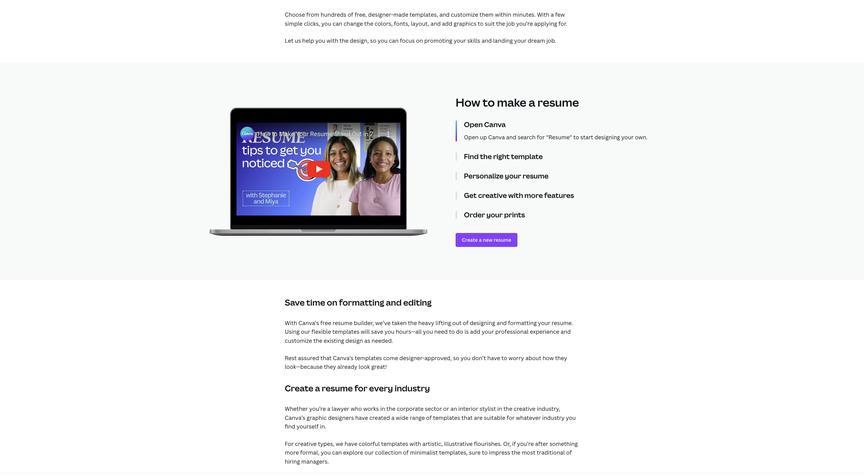 Task type: describe. For each thing, give the bounding box(es) containing it.
managers.
[[302, 458, 329, 466]]

the right find
[[480, 152, 492, 161]]

0 vertical spatial with
[[327, 37, 338, 45]]

for inside whether you're a lawyer who works in the corporate sector or an interior stylist in the creative industry, canva's graphic designers have created a wide range of templates that are suitable for whatever industry you find yourself in.
[[507, 414, 515, 422]]

get creative with more features button
[[464, 191, 656, 200]]

applying
[[535, 20, 558, 27]]

flexible
[[312, 328, 331, 336]]

templates inside for creative types, we have colorful templates with artistic, illustrative flourishes. or, if you're after something more formal, you can explore our collection of minimalist templates, sure to impress the most traditional of hiring managers.
[[381, 440, 409, 448]]

something
[[550, 440, 578, 448]]

you down we've
[[385, 328, 395, 336]]

and up promoting
[[440, 11, 450, 18]]

types,
[[318, 440, 335, 448]]

after
[[536, 440, 549, 448]]

from
[[307, 11, 320, 18]]

we've
[[376, 319, 391, 327]]

2 in from the left
[[498, 405, 503, 413]]

create a resume for every industry
[[285, 383, 430, 394]]

templates, inside for creative types, we have colorful templates with artistic, illustrative flourishes. or, if you're after something more formal, you can explore our collection of minimalist templates, sure to impress the most traditional of hiring managers.
[[440, 449, 468, 457]]

created
[[370, 414, 390, 422]]

and right skills
[[482, 37, 492, 45]]

your up the experience in the bottom of the page
[[539, 319, 551, 327]]

start
[[581, 133, 594, 141]]

artistic,
[[423, 440, 443, 448]]

2 horizontal spatial for
[[537, 133, 545, 141]]

an
[[451, 405, 457, 413]]

skills
[[468, 37, 481, 45]]

1 vertical spatial they
[[324, 363, 336, 371]]

design,
[[350, 37, 369, 45]]

about
[[526, 354, 542, 362]]

minimalist
[[410, 449, 438, 457]]

0 vertical spatial industry
[[395, 383, 430, 394]]

2 horizontal spatial with
[[509, 191, 524, 200]]

you're inside choose from hundreds of free, designer-made templates, and customize them within minutes. with a few simple clicks, you can change the colors, fonts, layout, and add graphics to suit the job you're applying for.
[[517, 20, 533, 27]]

let us help you with the design, so you can focus on promoting your skills and landing your dream job.
[[285, 37, 557, 45]]

have inside rest assured that canva's templates come designer-approved, so you don't have to worry about how they look—because they already look great!
[[488, 354, 501, 362]]

can for designer-
[[333, 20, 343, 27]]

the down within
[[497, 20, 506, 27]]

the left the design,
[[340, 37, 349, 45]]

1 vertical spatial on
[[327, 297, 338, 308]]

stylist
[[480, 405, 496, 413]]

save
[[285, 297, 305, 308]]

design
[[346, 337, 363, 345]]

get creative with more features
[[464, 191, 575, 200]]

choose from hundreds of free, designer-made templates, and customize them within minutes. with a few simple clicks, you can change the colors, fonts, layout, and add graphics to suit the job you're applying for.
[[285, 11, 568, 27]]

how
[[456, 95, 481, 110]]

own.
[[636, 133, 648, 141]]

you inside choose from hundreds of free, designer-made templates, and customize them within minutes. with a few simple clicks, you can change the colors, fonts, layout, and add graphics to suit the job you're applying for.
[[322, 20, 332, 27]]

suit
[[485, 20, 495, 27]]

editing
[[404, 297, 432, 308]]

canva's inside with canva's free resume builder, we've taken the heavy lifting out of designing and formatting your resume. using our flexible templates will save you hours—all you need to do is add your professional experience and customize the existing design as needed.
[[299, 319, 319, 327]]

of inside choose from hundreds of free, designer-made templates, and customize them within minutes. with a few simple clicks, you can change the colors, fonts, layout, and add graphics to suit the job you're applying for.
[[348, 11, 354, 18]]

promoting
[[425, 37, 453, 45]]

templates inside whether you're a lawyer who works in the corporate sector or an interior stylist in the creative industry, canva's graphic designers have created a wide range of templates that are suitable for whatever industry you find yourself in.
[[433, 414, 461, 422]]

more inside for creative types, we have colorful templates with artistic, illustrative flourishes. or, if you're after something more formal, you can explore our collection of minimalist templates, sure to impress the most traditional of hiring managers.
[[285, 449, 299, 457]]

customize inside with canva's free resume builder, we've taken the heavy lifting out of designing and formatting your resume. using our flexible templates will save you hours—all you need to do is add your professional experience and customize the existing design as needed.
[[285, 337, 312, 345]]

resume.
[[552, 319, 573, 327]]

add inside choose from hundreds of free, designer-made templates, and customize them within minutes. with a few simple clicks, you can change the colors, fonts, layout, and add graphics to suit the job you're applying for.
[[442, 20, 453, 27]]

simple
[[285, 20, 303, 27]]

job.
[[547, 37, 557, 45]]

heavy
[[419, 319, 435, 327]]

needed.
[[372, 337, 394, 345]]

who
[[351, 405, 362, 413]]

colorful
[[359, 440, 380, 448]]

find
[[464, 152, 479, 161]]

so inside rest assured that canva's templates come designer-approved, so you don't have to worry about how they look—because they already look great!
[[453, 354, 460, 362]]

add inside with canva's free resume builder, we've taken the heavy lifting out of designing and formatting your resume. using our flexible templates will save you hours—all you need to do is add your professional experience and customize the existing design as needed.
[[470, 328, 481, 336]]

the up hours—all
[[408, 319, 417, 327]]

a right create
[[315, 383, 320, 394]]

with canva's free resume builder, we've taken the heavy lifting out of designing and formatting your resume. using our flexible templates will save you hours—all you need to do is add your professional experience and customize the existing design as needed.
[[285, 319, 573, 345]]

of inside whether you're a lawyer who works in the corporate sector or an interior stylist in the creative industry, canva's graphic designers have created a wide range of templates that are suitable for whatever industry you find yourself in.
[[427, 414, 432, 422]]

creative for get creative with more features
[[479, 191, 507, 200]]

you inside for creative types, we have colorful templates with artistic, illustrative flourishes. or, if you're after something more formal, you can explore our collection of minimalist templates, sure to impress the most traditional of hiring managers.
[[321, 449, 331, 457]]

order your prints
[[464, 210, 525, 220]]

interior
[[459, 405, 479, 413]]

or,
[[504, 440, 511, 448]]

0 vertical spatial more
[[525, 191, 543, 200]]

the down flexible
[[314, 337, 323, 345]]

for.
[[559, 20, 568, 27]]

canva's inside whether you're a lawyer who works in the corporate sector or an interior stylist in the creative industry, canva's graphic designers have created a wide range of templates that are suitable for whatever industry you find yourself in.
[[285, 414, 306, 422]]

our inside with canva's free resume builder, we've taken the heavy lifting out of designing and formatting your resume. using our flexible templates will save you hours—all you need to do is add your professional experience and customize the existing design as needed.
[[301, 328, 310, 336]]

look—because
[[285, 363, 323, 371]]

your up get creative with more features
[[505, 171, 522, 181]]

templates, inside choose from hundreds of free, designer-made templates, and customize them within minutes. with a few simple clicks, you can change the colors, fonts, layout, and add graphics to suit the job you're applying for.
[[410, 11, 438, 18]]

1 vertical spatial for
[[355, 383, 368, 394]]

you down heavy
[[423, 328, 433, 336]]

illustrative
[[444, 440, 473, 448]]

the up suitable
[[504, 405, 513, 413]]

existing
[[324, 337, 344, 345]]

job
[[507, 20, 515, 27]]

most
[[522, 449, 536, 457]]

let
[[285, 37, 294, 45]]

whether
[[285, 405, 308, 413]]

how
[[543, 354, 554, 362]]

with inside for creative types, we have colorful templates with artistic, illustrative flourishes. or, if you're after something more formal, you can explore our collection of minimalist templates, sure to impress the most traditional of hiring managers.
[[410, 440, 421, 448]]

0 vertical spatial so
[[370, 37, 377, 45]]

that inside whether you're a lawyer who works in the corporate sector or an interior stylist in the creative industry, canva's graphic designers have created a wide range of templates that are suitable for whatever industry you find yourself in.
[[462, 414, 473, 422]]

your left the dream
[[515, 37, 527, 45]]

focus
[[400, 37, 415, 45]]

and left 'search'
[[507, 133, 517, 141]]

personalize your resume
[[464, 171, 549, 181]]

get
[[464, 191, 477, 200]]

0 vertical spatial formatting
[[339, 297, 385, 308]]

suitable
[[484, 414, 506, 422]]

builder,
[[354, 319, 374, 327]]

"resume"
[[547, 133, 573, 141]]

formal,
[[300, 449, 320, 457]]

worry
[[509, 354, 525, 362]]

order your prints button
[[464, 210, 656, 220]]

time
[[307, 297, 325, 308]]

a left lawyer at the bottom left
[[328, 405, 331, 413]]

to left start
[[574, 133, 580, 141]]

make
[[498, 95, 527, 110]]

a left wide
[[392, 414, 395, 422]]

resume inside with canva's free resume builder, we've taken the heavy lifting out of designing and formatting your resume. using our flexible templates will save you hours—all you need to do is add your professional experience and customize the existing design as needed.
[[333, 319, 353, 327]]

with inside choose from hundreds of free, designer-made templates, and customize them within minutes. with a few simple clicks, you can change the colors, fonts, layout, and add graphics to suit the job you're applying for.
[[538, 11, 550, 18]]

to right how
[[483, 95, 495, 110]]

templates inside rest assured that canva's templates come designer-approved, so you don't have to worry about how they look—because they already look great!
[[355, 354, 382, 362]]

using
[[285, 328, 300, 336]]

designers
[[328, 414, 354, 422]]

free,
[[355, 11, 367, 18]]

every
[[369, 383, 393, 394]]

the up created
[[387, 405, 396, 413]]

colors,
[[375, 20, 393, 27]]

designer- inside choose from hundreds of free, designer-made templates, and customize them within minutes. with a few simple clicks, you can change the colors, fonts, layout, and add graphics to suit the job you're applying for.
[[368, 11, 394, 18]]

hundreds
[[321, 11, 347, 18]]

for creative types, we have colorful templates with artistic, illustrative flourishes. or, if you're after something more formal, you can explore our collection of minimalist templates, sure to impress the most traditional of hiring managers.
[[285, 440, 578, 466]]

save
[[371, 328, 384, 336]]

creative inside whether you're a lawyer who works in the corporate sector or an interior stylist in the creative industry, canva's graphic designers have created a wide range of templates that are suitable for whatever industry you find yourself in.
[[514, 405, 536, 413]]

1 in from the left
[[381, 405, 385, 413]]

layout,
[[411, 20, 430, 27]]

search
[[518, 133, 536, 141]]

explore
[[343, 449, 363, 457]]

can for colorful
[[332, 449, 342, 457]]

range
[[410, 414, 425, 422]]

a right make
[[529, 95, 536, 110]]

lifting
[[436, 319, 451, 327]]



Task type: locate. For each thing, give the bounding box(es) containing it.
creative inside for creative types, we have colorful templates with artistic, illustrative flourishes. or, if you're after something more formal, you can explore our collection of minimalist templates, sure to impress the most traditional of hiring managers.
[[295, 440, 317, 448]]

rest
[[285, 354, 297, 362]]

1 vertical spatial our
[[365, 449, 374, 457]]

1 vertical spatial you're
[[309, 405, 326, 413]]

help
[[302, 37, 314, 45]]

2 vertical spatial can
[[332, 449, 342, 457]]

2 vertical spatial have
[[345, 440, 358, 448]]

0 horizontal spatial designing
[[470, 319, 496, 327]]

0 vertical spatial templates,
[[410, 11, 438, 18]]

to left do
[[449, 328, 455, 336]]

1 vertical spatial creative
[[514, 405, 536, 413]]

find the right template button
[[464, 152, 656, 161]]

our right using
[[301, 328, 310, 336]]

professional
[[496, 328, 529, 336]]

don't
[[472, 354, 486, 362]]

that
[[321, 354, 332, 362], [462, 414, 473, 422]]

made
[[394, 11, 409, 18]]

for right 'search'
[[537, 133, 545, 141]]

1 horizontal spatial customize
[[451, 11, 479, 18]]

0 horizontal spatial they
[[324, 363, 336, 371]]

our inside for creative types, we have colorful templates with artistic, illustrative flourishes. or, if you're after something more formal, you can explore our collection of minimalist templates, sure to impress the most traditional of hiring managers.
[[365, 449, 374, 457]]

open for open canva
[[464, 120, 483, 129]]

and up professional
[[497, 319, 507, 327]]

customize
[[451, 11, 479, 18], [285, 337, 312, 345]]

with
[[327, 37, 338, 45], [509, 191, 524, 200], [410, 440, 421, 448]]

0 horizontal spatial formatting
[[339, 297, 385, 308]]

canva's up flexible
[[299, 319, 319, 327]]

1 vertical spatial that
[[462, 414, 473, 422]]

to inside rest assured that canva's templates come designer-approved, so you don't have to worry about how they look—because they already look great!
[[502, 354, 508, 362]]

0 horizontal spatial with
[[327, 37, 338, 45]]

0 vertical spatial canva's
[[299, 319, 319, 327]]

of right out
[[463, 319, 469, 327]]

you down types,
[[321, 449, 331, 457]]

templates, down illustrative
[[440, 449, 468, 457]]

to inside for creative types, we have colorful templates with artistic, illustrative flourishes. or, if you're after something more formal, you can explore our collection of minimalist templates, sure to impress the most traditional of hiring managers.
[[482, 449, 488, 457]]

that down the interior
[[462, 414, 473, 422]]

sure
[[469, 449, 481, 457]]

0 horizontal spatial with
[[285, 319, 297, 327]]

dream
[[528, 37, 546, 45]]

1 horizontal spatial on
[[416, 37, 423, 45]]

formatting up professional
[[509, 319, 537, 327]]

industry down industry,
[[543, 414, 565, 422]]

of
[[348, 11, 354, 18], [463, 319, 469, 327], [427, 414, 432, 422], [403, 449, 409, 457], [567, 449, 572, 457]]

templates up 'look'
[[355, 354, 382, 362]]

canva's inside rest assured that canva's templates come designer-approved, so you don't have to worry about how they look—because they already look great!
[[333, 354, 354, 362]]

for
[[285, 440, 294, 448]]

the inside for creative types, we have colorful templates with artistic, illustrative flourishes. or, if you're after something more formal, you can explore our collection of minimalist templates, sure to impress the most traditional of hiring managers.
[[512, 449, 521, 457]]

have
[[488, 354, 501, 362], [356, 414, 368, 422], [345, 440, 358, 448]]

customize down using
[[285, 337, 312, 345]]

0 horizontal spatial so
[[370, 37, 377, 45]]

creative for for creative types, we have colorful templates with artistic, illustrative flourishes. or, if you're after something more formal, you can explore our collection of minimalist templates, sure to impress the most traditional of hiring managers.
[[295, 440, 317, 448]]

1 horizontal spatial our
[[365, 449, 374, 457]]

2 vertical spatial you're
[[518, 440, 534, 448]]

look
[[359, 363, 370, 371]]

need
[[435, 328, 448, 336]]

order
[[464, 210, 485, 220]]

open canva
[[464, 120, 506, 129]]

us
[[295, 37, 301, 45]]

landing
[[494, 37, 513, 45]]

2 vertical spatial with
[[410, 440, 421, 448]]

the down if
[[512, 449, 521, 457]]

1 vertical spatial formatting
[[509, 319, 537, 327]]

with
[[538, 11, 550, 18], [285, 319, 297, 327]]

with up using
[[285, 319, 297, 327]]

or
[[444, 405, 449, 413]]

canva's down whether
[[285, 414, 306, 422]]

traditional
[[537, 449, 565, 457]]

designing right out
[[470, 319, 496, 327]]

you
[[322, 20, 332, 27], [316, 37, 326, 45], [378, 37, 388, 45], [385, 328, 395, 336], [423, 328, 433, 336], [461, 354, 471, 362], [566, 414, 576, 422], [321, 449, 331, 457]]

to inside choose from hundreds of free, designer-made templates, and customize them within minutes. with a few simple clicks, you can change the colors, fonts, layout, and add graphics to suit the job you're applying for.
[[478, 20, 484, 27]]

few
[[556, 11, 565, 18]]

2 vertical spatial for
[[507, 414, 515, 422]]

with inside with canva's free resume builder, we've taken the heavy lifting out of designing and formatting your resume. using our flexible templates will save you hours—all you need to do is add your professional experience and customize the existing design as needed.
[[285, 319, 297, 327]]

0 vertical spatial designing
[[595, 133, 621, 141]]

0 vertical spatial creative
[[479, 191, 507, 200]]

0 horizontal spatial customize
[[285, 337, 312, 345]]

0 vertical spatial you're
[[517, 20, 533, 27]]

have right don't in the bottom right of the page
[[488, 354, 501, 362]]

0 horizontal spatial templates,
[[410, 11, 438, 18]]

and right layout,
[[431, 20, 441, 27]]

taken
[[392, 319, 407, 327]]

1 vertical spatial templates,
[[440, 449, 468, 457]]

experience
[[530, 328, 560, 336]]

add right is
[[470, 328, 481, 336]]

1 horizontal spatial more
[[525, 191, 543, 200]]

designing
[[595, 133, 621, 141], [470, 319, 496, 327]]

0 vertical spatial with
[[538, 11, 550, 18]]

whether you're a lawyer who works in the corporate sector or an interior stylist in the creative industry, canva's graphic designers have created a wide range of templates that are suitable for whatever industry you find yourself in.
[[285, 405, 576, 431]]

can down hundreds
[[333, 20, 343, 27]]

resume up lawyer at the bottom left
[[322, 383, 353, 394]]

0 vertical spatial open
[[464, 120, 483, 129]]

in
[[381, 405, 385, 413], [498, 405, 503, 413]]

with up the prints
[[509, 191, 524, 200]]

to left suit
[[478, 20, 484, 27]]

2 vertical spatial creative
[[295, 440, 317, 448]]

how to make a resume
[[456, 95, 579, 110]]

resume up open canva dropdown button on the top right of page
[[538, 95, 579, 110]]

formatting up builder,
[[339, 297, 385, 308]]

1 vertical spatial customize
[[285, 337, 312, 345]]

add
[[442, 20, 453, 27], [470, 328, 481, 336]]

your left own.
[[622, 133, 634, 141]]

1 vertical spatial canva
[[489, 133, 505, 141]]

1 vertical spatial designer-
[[400, 354, 425, 362]]

0 vertical spatial on
[[416, 37, 423, 45]]

templates up design
[[333, 328, 360, 336]]

1 horizontal spatial designing
[[595, 133, 621, 141]]

1 vertical spatial so
[[453, 354, 460, 362]]

canva up the up
[[485, 120, 506, 129]]

with right help
[[327, 37, 338, 45]]

and up taken
[[386, 297, 402, 308]]

industry inside whether you're a lawyer who works in the corporate sector or an interior stylist in the creative industry, canva's graphic designers have created a wide range of templates that are suitable for whatever industry you find yourself in.
[[543, 414, 565, 422]]

open
[[464, 120, 483, 129], [464, 133, 479, 141]]

to inside with canva's free resume builder, we've taken the heavy lifting out of designing and formatting your resume. using our flexible templates will save you hours—all you need to do is add your professional experience and customize the existing design as needed.
[[449, 328, 455, 336]]

1 horizontal spatial industry
[[543, 414, 565, 422]]

you're up most
[[518, 440, 534, 448]]

0 vertical spatial they
[[556, 354, 568, 362]]

on right focus
[[416, 37, 423, 45]]

up
[[480, 133, 487, 141]]

0 vertical spatial canva
[[485, 120, 506, 129]]

they right how
[[556, 354, 568, 362]]

you down colors,
[[378, 37, 388, 45]]

resume
[[538, 95, 579, 110], [523, 171, 549, 181], [333, 319, 353, 327], [322, 383, 353, 394]]

you're down minutes.
[[517, 20, 533, 27]]

1 vertical spatial open
[[464, 133, 479, 141]]

designing inside with canva's free resume builder, we've taken the heavy lifting out of designing and formatting your resume. using our flexible templates will save you hours—all you need to do is add your professional experience and customize the existing design as needed.
[[470, 319, 496, 327]]

out
[[453, 319, 462, 327]]

you inside rest assured that canva's templates come designer-approved, so you don't have to worry about how they look—because they already look great!
[[461, 354, 471, 362]]

so right the design,
[[370, 37, 377, 45]]

rest assured that canva's templates come designer-approved, so you don't have to worry about how they look—because they already look great!
[[285, 354, 568, 371]]

for left every
[[355, 383, 368, 394]]

1 vertical spatial can
[[389, 37, 399, 45]]

to
[[478, 20, 484, 27], [483, 95, 495, 110], [574, 133, 580, 141], [449, 328, 455, 336], [502, 354, 508, 362], [482, 449, 488, 457]]

1 vertical spatial canva's
[[333, 354, 354, 362]]

the down free,
[[365, 20, 374, 27]]

add left "graphics"
[[442, 20, 453, 27]]

1 vertical spatial with
[[509, 191, 524, 200]]

you're inside for creative types, we have colorful templates with artistic, illustrative flourishes. or, if you're after something more formal, you can explore our collection of minimalist templates, sure to impress the most traditional of hiring managers.
[[518, 440, 534, 448]]

is
[[465, 328, 469, 336]]

that right assured
[[321, 354, 332, 362]]

customize up "graphics"
[[451, 11, 479, 18]]

0 vertical spatial have
[[488, 354, 501, 362]]

1 vertical spatial industry
[[543, 414, 565, 422]]

create
[[285, 383, 314, 394]]

can inside choose from hundreds of free, designer-made templates, and customize them within minutes. with a few simple clicks, you can change the colors, fonts, layout, and add graphics to suit the job you're applying for.
[[333, 20, 343, 27]]

you left don't in the bottom right of the page
[[461, 354, 471, 362]]

assured
[[298, 354, 319, 362]]

0 vertical spatial add
[[442, 20, 453, 27]]

1 horizontal spatial they
[[556, 354, 568, 362]]

0 horizontal spatial industry
[[395, 383, 430, 394]]

templates, up layout,
[[410, 11, 438, 18]]

open for open up canva and search for "resume" to start designing your own.
[[464, 133, 479, 141]]

you're inside whether you're a lawyer who works in the corporate sector or an interior stylist in the creative industry, canva's graphic designers have created a wide range of templates that are suitable for whatever industry you find yourself in.
[[309, 405, 326, 413]]

0 horizontal spatial that
[[321, 354, 332, 362]]

to left worry
[[502, 354, 508, 362]]

0 horizontal spatial designer-
[[368, 11, 394, 18]]

they left already
[[324, 363, 336, 371]]

come
[[384, 354, 398, 362]]

1 horizontal spatial add
[[470, 328, 481, 336]]

and down resume.
[[561, 328, 571, 336]]

0 horizontal spatial in
[[381, 405, 385, 413]]

resume down the template
[[523, 171, 549, 181]]

that inside rest assured that canva's templates come designer-approved, so you don't have to worry about how they look—because they already look great!
[[321, 354, 332, 362]]

0 vertical spatial for
[[537, 133, 545, 141]]

1 open from the top
[[464, 120, 483, 129]]

1 horizontal spatial designer-
[[400, 354, 425, 362]]

can left focus
[[389, 37, 399, 45]]

0 vertical spatial customize
[[451, 11, 479, 18]]

in up created
[[381, 405, 385, 413]]

0 horizontal spatial our
[[301, 328, 310, 336]]

1 horizontal spatial formatting
[[509, 319, 537, 327]]

have inside whether you're a lawyer who works in the corporate sector or an interior stylist in the creative industry, canva's graphic designers have created a wide range of templates that are suitable for whatever industry you find yourself in.
[[356, 414, 368, 422]]

within
[[495, 11, 512, 18]]

creative up formal,
[[295, 440, 317, 448]]

fonts,
[[394, 20, 410, 27]]

formatting inside with canva's free resume builder, we've taken the heavy lifting out of designing and formatting your resume. using our flexible templates will save you hours—all you need to do is add your professional experience and customize the existing design as needed.
[[509, 319, 537, 327]]

have up explore
[[345, 440, 358, 448]]

free
[[321, 319, 331, 327]]

industry,
[[537, 405, 561, 413]]

already
[[338, 363, 358, 371]]

designer- inside rest assured that canva's templates come designer-approved, so you don't have to worry about how they look—because they already look great!
[[400, 354, 425, 362]]

designer-
[[368, 11, 394, 18], [400, 354, 425, 362]]

you inside whether you're a lawyer who works in the corporate sector or an interior stylist in the creative industry, canva's graphic designers have created a wide range of templates that are suitable for whatever industry you find yourself in.
[[566, 414, 576, 422]]

of down sector
[[427, 414, 432, 422]]

your left the prints
[[487, 210, 503, 220]]

so right the approved,
[[453, 354, 460, 362]]

of up change
[[348, 11, 354, 18]]

1 vertical spatial more
[[285, 449, 299, 457]]

so
[[370, 37, 377, 45], [453, 354, 460, 362]]

2 horizontal spatial creative
[[514, 405, 536, 413]]

designing right start
[[595, 133, 621, 141]]

graphic
[[307, 414, 327, 422]]

0 horizontal spatial on
[[327, 297, 338, 308]]

canva's up already
[[333, 354, 354, 362]]

of down something at the bottom of page
[[567, 449, 572, 457]]

creative up order your prints on the right top of page
[[479, 191, 507, 200]]

1 horizontal spatial so
[[453, 354, 460, 362]]

of right collection
[[403, 449, 409, 457]]

1 horizontal spatial that
[[462, 414, 473, 422]]

1 vertical spatial add
[[470, 328, 481, 336]]

2 open from the top
[[464, 133, 479, 141]]

open left the up
[[464, 133, 479, 141]]

open up canva and search for "resume" to start designing your own.
[[464, 133, 648, 141]]

industry up corporate
[[395, 383, 430, 394]]

you down hundreds
[[322, 20, 332, 27]]

1 vertical spatial with
[[285, 319, 297, 327]]

0 vertical spatial designer-
[[368, 11, 394, 18]]

you right help
[[316, 37, 326, 45]]

yourself
[[297, 423, 319, 431]]

can down we
[[332, 449, 342, 457]]

1 horizontal spatial templates,
[[440, 449, 468, 457]]

you're up graphic
[[309, 405, 326, 413]]

for right suitable
[[507, 414, 515, 422]]

1 horizontal spatial for
[[507, 414, 515, 422]]

our
[[301, 328, 310, 336], [365, 449, 374, 457]]

0 horizontal spatial more
[[285, 449, 299, 457]]

on right time
[[327, 297, 338, 308]]

canva right the up
[[489, 133, 505, 141]]

graphics
[[454, 20, 477, 27]]

industry
[[395, 383, 430, 394], [543, 414, 565, 422]]

templates
[[333, 328, 360, 336], [355, 354, 382, 362], [433, 414, 461, 422], [381, 440, 409, 448]]

your left skills
[[454, 37, 466, 45]]

resume right free
[[333, 319, 353, 327]]

0 horizontal spatial for
[[355, 383, 368, 394]]

prints
[[505, 210, 525, 220]]

templates,
[[410, 11, 438, 18], [440, 449, 468, 457]]

personalize your resume button
[[464, 171, 656, 181]]

have inside for creative types, we have colorful templates with artistic, illustrative flourishes. or, if you're after something more formal, you can explore our collection of minimalist templates, sure to impress the most traditional of hiring managers.
[[345, 440, 358, 448]]

1 vertical spatial have
[[356, 414, 368, 422]]

can inside for creative types, we have colorful templates with artistic, illustrative flourishes. or, if you're after something more formal, you can explore our collection of minimalist templates, sure to impress the most traditional of hiring managers.
[[332, 449, 342, 457]]

are
[[474, 414, 483, 422]]

0 horizontal spatial add
[[442, 20, 453, 27]]

a left few
[[551, 11, 554, 18]]

1 horizontal spatial in
[[498, 405, 503, 413]]

in.
[[320, 423, 327, 431]]

1 vertical spatial designing
[[470, 319, 496, 327]]

features
[[545, 191, 575, 200]]

save time on formatting and editing
[[285, 297, 432, 308]]

0 vertical spatial can
[[333, 20, 343, 27]]

a inside choose from hundreds of free, designer-made templates, and customize them within minutes. with a few simple clicks, you can change the colors, fonts, layout, and add graphics to suit the job you're applying for.
[[551, 11, 554, 18]]

0 vertical spatial that
[[321, 354, 332, 362]]

right
[[494, 152, 510, 161]]

more up hiring
[[285, 449, 299, 457]]

creative up whatever
[[514, 405, 536, 413]]

lawyer
[[332, 405, 350, 413]]

of inside with canva's free resume builder, we've taken the heavy lifting out of designing and formatting your resume. using our flexible templates will save you hours—all you need to do is add your professional experience and customize the existing design as needed.
[[463, 319, 469, 327]]

your right is
[[482, 328, 494, 336]]

1 horizontal spatial with
[[410, 440, 421, 448]]

designer- up colors,
[[368, 11, 394, 18]]

templates down or
[[433, 414, 461, 422]]

templates inside with canva's free resume builder, we've taken the heavy lifting out of designing and formatting your resume. using our flexible templates will save you hours—all you need to do is add your professional experience and customize the existing design as needed.
[[333, 328, 360, 336]]

1 horizontal spatial creative
[[479, 191, 507, 200]]

hours—all
[[396, 328, 422, 336]]

customize inside choose from hundreds of free, designer-made templates, and customize them within minutes. with a few simple clicks, you can change the colors, fonts, layout, and add graphics to suit the job you're applying for.
[[451, 11, 479, 18]]

2 vertical spatial canva's
[[285, 414, 306, 422]]

wide
[[396, 414, 409, 422]]

creative
[[479, 191, 507, 200], [514, 405, 536, 413], [295, 440, 317, 448]]

more left "features"
[[525, 191, 543, 200]]

to down flourishes.
[[482, 449, 488, 457]]

more
[[525, 191, 543, 200], [285, 449, 299, 457]]

templates up collection
[[381, 440, 409, 448]]

with up applying on the top right of page
[[538, 11, 550, 18]]

1 horizontal spatial with
[[538, 11, 550, 18]]

0 horizontal spatial creative
[[295, 440, 317, 448]]

0 vertical spatial our
[[301, 328, 310, 336]]

with up minimalist
[[410, 440, 421, 448]]



Task type: vqa. For each thing, say whether or not it's contained in the screenshot.
Every
yes



